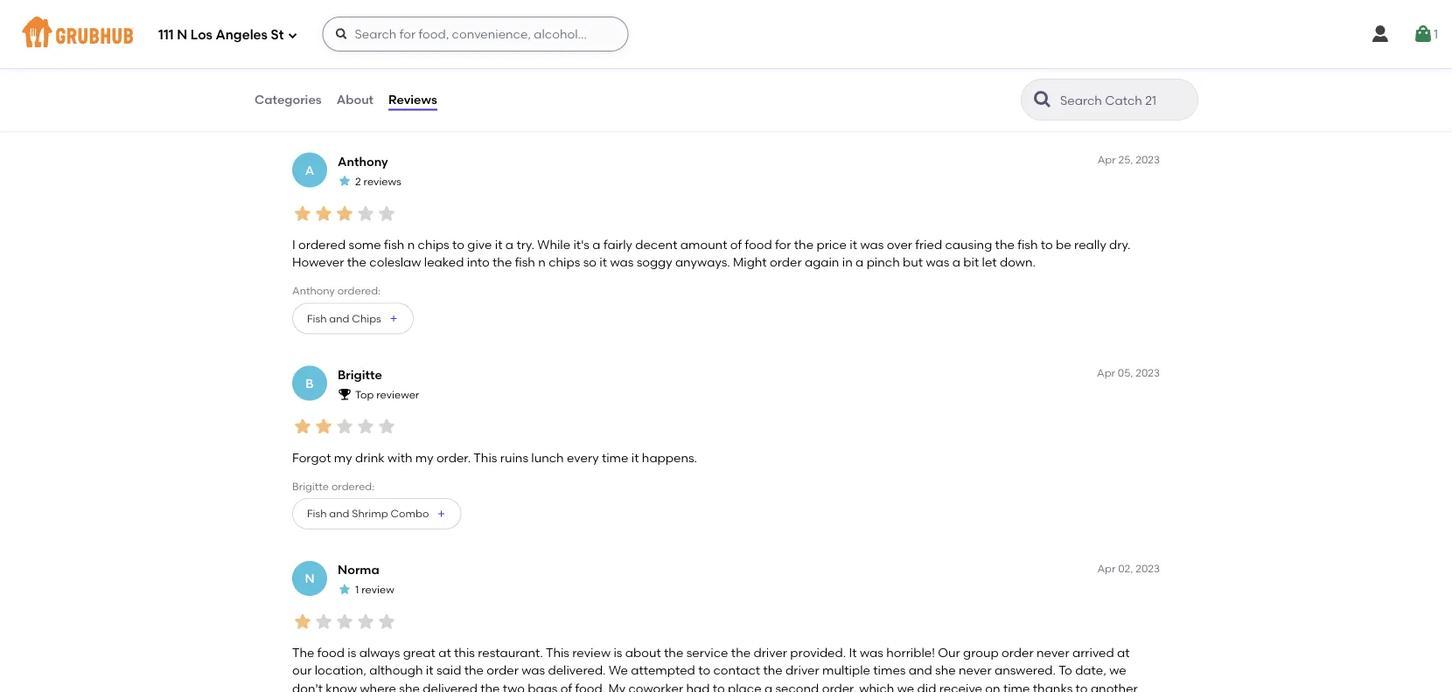 Task type: vqa. For each thing, say whether or not it's contained in the screenshot.
the middle plus icon
yes



Task type: describe. For each thing, give the bounding box(es) containing it.
fairly
[[603, 237, 632, 252]]

1 review
[[355, 584, 394, 597]]

2 is from the left
[[614, 646, 622, 661]]

this inside 'the food is always great at this restaurant. this review is about the service the  driver provided. it was horrible!  our group order never arrived at our location, although it said the order was delivered. we attempted to contact the driver multiple times and she never answered.  to date, we don't know where she delivered the two bags of food. my coworker had to place a second order, which we did receive on time thanks to anoth'
[[546, 646, 569, 661]]

search icon image
[[1032, 89, 1053, 110]]

good food. good prices. wish portions were better like they used to be.
[[292, 42, 711, 57]]

it left happens.
[[631, 450, 639, 465]]

price
[[816, 237, 847, 252]]

decent
[[635, 237, 677, 252]]

combo
[[391, 508, 429, 520]]

into
[[467, 255, 490, 270]]

fried
[[915, 237, 942, 252]]

apr 25, 2023
[[1097, 154, 1160, 166]]

order inside i ordered some fish n chips to give it a try. while it's a fairly decent amount of food for the price it was over fried causing the fish to be really dry. however the coleslaw leaked into the fish n chips so it was soggy anyways. might order again in a pinch but was a bit let down.
[[770, 255, 802, 270]]

los
[[191, 27, 212, 43]]

some
[[349, 237, 381, 252]]

angeles
[[216, 27, 268, 43]]

however
[[292, 255, 344, 270]]

2 at from the left
[[1117, 646, 1130, 661]]

1 horizontal spatial we
[[1109, 664, 1126, 679]]

0 vertical spatial plus icon image
[[388, 100, 399, 111]]

to down date, in the right of the page
[[1076, 681, 1088, 693]]

give
[[467, 237, 492, 252]]

where
[[360, 681, 396, 693]]

plus icon image for anthony
[[388, 314, 399, 324]]

chips for some
[[352, 312, 381, 325]]

bags
[[528, 681, 558, 693]]

ordered: for food.
[[320, 72, 363, 84]]

which
[[859, 681, 894, 693]]

try.
[[516, 237, 534, 252]]

our
[[938, 646, 960, 661]]

to
[[1059, 664, 1072, 679]]

n inside navigation
[[177, 27, 187, 43]]

111 n los angeles st
[[158, 27, 284, 43]]

reviews button
[[388, 68, 438, 131]]

b
[[306, 376, 314, 391]]

2 my from the left
[[415, 450, 433, 465]]

1 button
[[1413, 18, 1438, 50]]

to left be.
[[677, 42, 689, 57]]

anthony for anthony ordered:
[[292, 285, 335, 298]]

1 vertical spatial chips
[[549, 255, 580, 270]]

date,
[[1075, 664, 1106, 679]]

causing
[[945, 237, 992, 252]]

horrible!
[[886, 646, 935, 661]]

better
[[555, 42, 592, 57]]

1 fish from the top
[[307, 99, 327, 112]]

reviews
[[364, 175, 401, 188]]

shrimp
[[352, 508, 388, 520]]

ordered: for my
[[331, 480, 375, 493]]

a left bit
[[952, 255, 960, 270]]

the right for
[[794, 237, 814, 252]]

attempted
[[631, 664, 695, 679]]

1 is from the left
[[347, 646, 356, 661]]

chips for good
[[352, 99, 381, 112]]

our
[[292, 664, 312, 679]]

order,
[[822, 681, 856, 693]]

while
[[537, 237, 570, 252]]

0 vertical spatial time
[[602, 450, 628, 465]]

anyways.
[[675, 255, 730, 270]]

fish for brigitte
[[307, 508, 327, 520]]

apr 05, 2023
[[1097, 367, 1160, 380]]

the right into
[[492, 255, 512, 270]]

categories
[[255, 92, 322, 107]]

but
[[903, 255, 923, 270]]

reviews
[[388, 92, 437, 107]]

2
[[355, 175, 361, 188]]

0 vertical spatial food.
[[329, 42, 359, 57]]

drink
[[355, 450, 385, 465]]

thanks
[[1033, 681, 1073, 693]]

0 horizontal spatial svg image
[[287, 30, 298, 41]]

delivered
[[423, 681, 477, 693]]

location,
[[315, 664, 366, 679]]

provided.
[[790, 646, 846, 661]]

contact
[[713, 664, 760, 679]]

the up down.
[[995, 237, 1014, 252]]

second
[[775, 681, 819, 693]]

answered.
[[995, 664, 1056, 679]]

so
[[583, 255, 597, 270]]

in
[[842, 255, 853, 270]]

it inside 'the food is always great at this restaurant. this review is about the service the  driver provided. it was horrible!  our group order never arrived at our location, although it said the order was delivered. we attempted to contact the driver multiple times and she never answered.  to date, we don't know where she delivered the two bags of food. my coworker had to place a second order, which we did receive on time thanks to anoth'
[[426, 664, 433, 679]]

main navigation navigation
[[0, 0, 1452, 68]]

group
[[963, 646, 999, 661]]

1 vertical spatial driver
[[786, 664, 819, 679]]

of inside 'the food is always great at this restaurant. this review is about the service the  driver provided. it was horrible!  our group order never arrived at our location, although it said the order was delivered. we attempted to contact the driver multiple times and she never answered.  to date, we don't know where she delivered the two bags of food. my coworker had to place a second order, which we did receive on time thanks to anoth'
[[561, 681, 572, 693]]

lunch
[[531, 450, 564, 465]]

food. inside 'the food is always great at this restaurant. this review is about the service the  driver provided. it was horrible!  our group order never arrived at our location, although it said the order was delivered. we attempted to contact the driver multiple times and she never answered.  to date, we don't know where she delivered the two bags of food. my coworker had to place a second order, which we did receive on time thanks to anoth'
[[575, 681, 605, 693]]

0 horizontal spatial review
[[361, 584, 394, 597]]

111
[[158, 27, 174, 43]]

said
[[436, 664, 461, 679]]

and for food.
[[329, 99, 349, 112]]

fish and shrimp combo button
[[292, 499, 461, 530]]

25,
[[1118, 154, 1133, 166]]

a left try.
[[505, 237, 514, 252]]

review inside 'the food is always great at this restaurant. this review is about the service the  driver provided. it was horrible!  our group order never arrived at our location, although it said the order was delivered. we attempted to contact the driver multiple times and she never answered.  to date, we don't know where she delivered the two bags of food. my coworker had to place a second order, which we did receive on time thanks to anoth'
[[572, 646, 611, 661]]

know
[[326, 681, 357, 693]]

1 for 1
[[1434, 27, 1438, 41]]

wish
[[440, 42, 469, 57]]

miles ordered:
[[292, 72, 363, 84]]

i
[[292, 237, 295, 252]]

and for my
[[329, 508, 349, 520]]

the left 'two'
[[480, 681, 500, 693]]

2023 for at
[[1136, 562, 1160, 575]]

every
[[567, 450, 599, 465]]

they
[[617, 42, 643, 57]]

1 vertical spatial we
[[897, 681, 914, 693]]

svg image inside 1 button
[[1413, 24, 1434, 45]]

pinch
[[867, 255, 900, 270]]

over
[[887, 237, 912, 252]]

0 horizontal spatial fish
[[384, 237, 404, 252]]

with
[[388, 450, 412, 465]]

about
[[625, 646, 661, 661]]

apr for at
[[1097, 562, 1116, 575]]

food inside 'the food is always great at this restaurant. this review is about the service the  driver provided. it was horrible!  our group order never arrived at our location, although it said the order was delivered. we attempted to contact the driver multiple times and she never answered.  to date, we don't know where she delivered the two bags of food. my coworker had to place a second order, which we did receive on time thanks to anoth'
[[317, 646, 345, 661]]

1 good from the left
[[292, 42, 326, 57]]

the down 'some'
[[347, 255, 366, 270]]

it
[[849, 646, 857, 661]]

two
[[503, 681, 525, 693]]

and for ordered
[[329, 312, 349, 325]]

order.
[[436, 450, 471, 465]]

forgot
[[292, 450, 331, 465]]

delivered.
[[548, 664, 606, 679]]

prices.
[[398, 42, 437, 57]]

about
[[336, 92, 374, 107]]

top
[[355, 388, 374, 401]]

the food is always great at this restaurant. this review is about the service the  driver provided. it was horrible!  our group order never arrived at our location, although it said the order was delivered. we attempted to contact the driver multiple times and she never answered.  to date, we don't know where she delivered the two bags of food. my coworker had to place a second order, which we did receive on time thanks to anoth
[[292, 646, 1138, 693]]

fish and chips button for ordered
[[292, 303, 414, 335]]



Task type: locate. For each thing, give the bounding box(es) containing it.
was up bags
[[522, 664, 545, 679]]

was down fairly
[[610, 255, 634, 270]]

2 vertical spatial plus icon image
[[436, 509, 446, 520]]

to right had
[[713, 681, 725, 693]]

1 vertical spatial plus icon image
[[388, 314, 399, 324]]

0 horizontal spatial time
[[602, 450, 628, 465]]

2 horizontal spatial order
[[1002, 646, 1034, 661]]

great
[[403, 646, 435, 661]]

never
[[1036, 646, 1069, 661], [959, 664, 992, 679]]

1 horizontal spatial n
[[305, 571, 315, 586]]

0 vertical spatial we
[[1109, 664, 1126, 679]]

0 vertical spatial chips
[[352, 99, 381, 112]]

chips left reviews button
[[352, 99, 381, 112]]

fish up coleslaw
[[384, 237, 404, 252]]

this
[[474, 450, 497, 465], [546, 646, 569, 661]]

0 horizontal spatial 1
[[355, 584, 359, 597]]

was right it
[[860, 646, 883, 661]]

fish and chips for food.
[[307, 99, 381, 112]]

ordered
[[298, 237, 346, 252]]

forgot my drink with my order. this ruins lunch every time it happens.
[[292, 450, 697, 465]]

02,
[[1118, 562, 1133, 575]]

driver
[[754, 646, 787, 661], [786, 664, 819, 679]]

1 horizontal spatial order
[[770, 255, 802, 270]]

1 vertical spatial food
[[317, 646, 345, 661]]

3 2023 from the top
[[1136, 562, 1160, 575]]

fish and chips down anthony ordered:
[[307, 312, 381, 325]]

0 horizontal spatial never
[[959, 664, 992, 679]]

0 vertical spatial ordered:
[[320, 72, 363, 84]]

st
[[271, 27, 284, 43]]

1 horizontal spatial anthony
[[338, 154, 388, 169]]

svg image right st
[[287, 30, 298, 41]]

2023 right 05,
[[1136, 367, 1160, 380]]

be.
[[692, 42, 711, 57]]

1 horizontal spatial of
[[730, 237, 742, 252]]

apr left 02,
[[1097, 562, 1116, 575]]

restaurant.
[[478, 646, 543, 661]]

don't
[[292, 681, 323, 693]]

0 vertical spatial never
[[1036, 646, 1069, 661]]

2023 for fried
[[1136, 154, 1160, 166]]

my
[[608, 681, 625, 693]]

be
[[1056, 237, 1071, 252]]

is up location,
[[347, 646, 356, 661]]

n down while
[[538, 255, 546, 270]]

at up said
[[438, 646, 451, 661]]

1 horizontal spatial food
[[745, 237, 772, 252]]

0 horizontal spatial chips
[[418, 237, 449, 252]]

trophy icon image
[[338, 387, 352, 401]]

it's
[[573, 237, 590, 252]]

0 vertical spatial she
[[935, 664, 956, 679]]

reviewer
[[376, 388, 419, 401]]

1 horizontal spatial n
[[538, 255, 546, 270]]

1 right svg icon
[[1434, 27, 1438, 41]]

0 vertical spatial order
[[770, 255, 802, 270]]

svg image
[[1370, 24, 1391, 45]]

top reviewer
[[355, 388, 419, 401]]

svg image up miles ordered:
[[335, 27, 349, 41]]

chips up leaked on the left
[[418, 237, 449, 252]]

2 vertical spatial apr
[[1097, 562, 1116, 575]]

0 vertical spatial food
[[745, 237, 772, 252]]

1 horizontal spatial food.
[[575, 681, 605, 693]]

a inside 'the food is always great at this restaurant. this review is about the service the  driver provided. it was horrible!  our group order never arrived at our location, although it said the order was delivered. we attempted to contact the driver multiple times and she never answered.  to date, we don't know where she delivered the two bags of food. my coworker had to place a second order, which we did receive on time thanks to anoth'
[[764, 681, 772, 693]]

1 vertical spatial anthony
[[292, 285, 335, 298]]

1 horizontal spatial this
[[546, 646, 569, 661]]

2 good from the left
[[362, 42, 395, 57]]

apr left 05,
[[1097, 367, 1115, 380]]

at right arrived
[[1117, 646, 1130, 661]]

0 horizontal spatial good
[[292, 42, 326, 57]]

fish for anthony
[[307, 312, 327, 325]]

service
[[686, 646, 728, 661]]

0 horizontal spatial at
[[438, 646, 451, 661]]

1 horizontal spatial never
[[1036, 646, 1069, 661]]

was up pinch
[[860, 237, 884, 252]]

1 horizontal spatial review
[[572, 646, 611, 661]]

2 vertical spatial fish
[[307, 508, 327, 520]]

2023
[[1136, 154, 1160, 166], [1136, 367, 1160, 380], [1136, 562, 1160, 575]]

1 fish and chips from the top
[[307, 99, 381, 112]]

did
[[917, 681, 936, 693]]

1 horizontal spatial is
[[614, 646, 622, 661]]

and up did
[[909, 664, 932, 679]]

the down this
[[464, 664, 484, 679]]

0 horizontal spatial anthony
[[292, 285, 335, 298]]

3 apr from the top
[[1097, 562, 1116, 575]]

multiple
[[822, 664, 870, 679]]

we left did
[[897, 681, 914, 693]]

food up might
[[745, 237, 772, 252]]

1 horizontal spatial 1
[[1434, 27, 1438, 41]]

fish and chips for ordered
[[307, 312, 381, 325]]

we
[[1109, 664, 1126, 679], [897, 681, 914, 693]]

fish inside 'button'
[[307, 508, 327, 520]]

1 vertical spatial chips
[[352, 312, 381, 325]]

n left norma
[[305, 571, 315, 586]]

my left drink
[[334, 450, 352, 465]]

coleslaw
[[369, 255, 421, 270]]

1 vertical spatial ordered:
[[337, 285, 381, 298]]

we
[[609, 664, 628, 679]]

it
[[495, 237, 503, 252], [850, 237, 857, 252], [599, 255, 607, 270], [631, 450, 639, 465], [426, 664, 433, 679]]

never down the "group"
[[959, 664, 992, 679]]

0 horizontal spatial n
[[407, 237, 415, 252]]

like
[[594, 42, 614, 57]]

0 horizontal spatial she
[[399, 681, 420, 693]]

arrived
[[1072, 646, 1114, 661]]

food.
[[329, 42, 359, 57], [575, 681, 605, 693]]

0 vertical spatial this
[[474, 450, 497, 465]]

a right in
[[856, 255, 864, 270]]

1 horizontal spatial time
[[1003, 681, 1030, 693]]

is up we
[[614, 646, 622, 661]]

2 reviews
[[355, 175, 401, 188]]

1 vertical spatial food.
[[575, 681, 605, 693]]

0 vertical spatial brigitte
[[338, 367, 382, 382]]

was down "fried"
[[926, 255, 949, 270]]

0 vertical spatial 2023
[[1136, 154, 1160, 166]]

anthony for anthony
[[338, 154, 388, 169]]

time inside 'the food is always great at this restaurant. this review is about the service the  driver provided. it was horrible!  our group order never arrived at our location, although it said the order was delivered. we attempted to contact the driver multiple times and she never answered.  to date, we don't know where she delivered the two bags of food. my coworker had to place a second order, which we did receive on time thanks to anoth'
[[1003, 681, 1030, 693]]

1 apr from the top
[[1097, 154, 1116, 166]]

plus icon image inside fish and shrimp combo 'button'
[[436, 509, 446, 520]]

0 horizontal spatial of
[[561, 681, 572, 693]]

she down although
[[399, 681, 420, 693]]

to left be
[[1041, 237, 1053, 252]]

and down brigitte ordered: at the bottom
[[329, 508, 349, 520]]

svg image right svg icon
[[1413, 24, 1434, 45]]

2 2023 from the top
[[1136, 367, 1160, 380]]

1 inside button
[[1434, 27, 1438, 41]]

fish down anthony ordered:
[[307, 312, 327, 325]]

0 vertical spatial fish
[[307, 99, 327, 112]]

3 fish from the top
[[307, 508, 327, 520]]

review down norma
[[361, 584, 394, 597]]

this up delivered.
[[546, 646, 569, 661]]

fish up down.
[[1017, 237, 1038, 252]]

0 horizontal spatial n
[[177, 27, 187, 43]]

and inside 'button'
[[329, 508, 349, 520]]

this
[[454, 646, 475, 661]]

0 vertical spatial driver
[[754, 646, 787, 661]]

n right the 111
[[177, 27, 187, 43]]

brigitte down forgot
[[292, 480, 329, 493]]

1 horizontal spatial chips
[[549, 255, 580, 270]]

1 vertical spatial she
[[399, 681, 420, 693]]

1 vertical spatial apr
[[1097, 367, 1115, 380]]

1 vertical spatial fish and chips button
[[292, 303, 414, 335]]

food
[[745, 237, 772, 252], [317, 646, 345, 661]]

portions
[[472, 42, 520, 57]]

the up "second"
[[763, 664, 783, 679]]

apr 02, 2023
[[1097, 562, 1160, 575]]

2 fish and chips button from the top
[[292, 303, 414, 335]]

brigitte up top
[[338, 367, 382, 382]]

anthony down however
[[292, 285, 335, 298]]

norma
[[338, 563, 379, 578]]

soggy
[[637, 255, 672, 270]]

ordered: up about
[[320, 72, 363, 84]]

ordered: for ordered
[[337, 285, 381, 298]]

driver up contact
[[754, 646, 787, 661]]

ordered: up fish and shrimp combo
[[331, 480, 375, 493]]

0 vertical spatial chips
[[418, 237, 449, 252]]

categories button
[[254, 68, 322, 131]]

fish and chips down miles ordered:
[[307, 99, 381, 112]]

place
[[728, 681, 761, 693]]

1 for 1 review
[[355, 584, 359, 597]]

2 fish and chips from the top
[[307, 312, 381, 325]]

0 horizontal spatial is
[[347, 646, 356, 661]]

1 vertical spatial brigitte
[[292, 480, 329, 493]]

had
[[686, 681, 710, 693]]

it right give
[[495, 237, 503, 252]]

chips down while
[[549, 255, 580, 270]]

good
[[292, 42, 326, 57], [362, 42, 395, 57]]

time right the every
[[602, 450, 628, 465]]

dry.
[[1109, 237, 1131, 252]]

chips down anthony ordered:
[[352, 312, 381, 325]]

i ordered some fish n chips to give it a try. while it's a fairly decent amount of food for the price it was over fried causing the fish to be really dry. however the coleslaw leaked into the fish n chips so it was soggy anyways. might order again in a pinch but was a bit let down.
[[292, 237, 1131, 270]]

svg image
[[1413, 24, 1434, 45], [335, 27, 349, 41], [287, 30, 298, 41]]

apr for fried
[[1097, 154, 1116, 166]]

2 horizontal spatial svg image
[[1413, 24, 1434, 45]]

my right the with
[[415, 450, 433, 465]]

1 horizontal spatial my
[[415, 450, 433, 465]]

0 vertical spatial n
[[177, 27, 187, 43]]

1 vertical spatial 2023
[[1136, 367, 1160, 380]]

0 vertical spatial 1
[[1434, 27, 1438, 41]]

happens.
[[642, 450, 697, 465]]

1 vertical spatial time
[[1003, 681, 1030, 693]]

brigitte for brigitte
[[338, 367, 382, 382]]

good up miles
[[292, 42, 326, 57]]

fish down miles ordered:
[[307, 99, 327, 112]]

1
[[1434, 27, 1438, 41], [355, 584, 359, 597]]

we right date, in the right of the page
[[1109, 664, 1126, 679]]

bit
[[963, 255, 979, 270]]

0 horizontal spatial brigitte
[[292, 480, 329, 493]]

chips
[[352, 99, 381, 112], [352, 312, 381, 325]]

1 horizontal spatial fish
[[515, 255, 535, 270]]

really
[[1074, 237, 1106, 252]]

food. down delivered.
[[575, 681, 605, 693]]

again
[[805, 255, 839, 270]]

my
[[334, 450, 352, 465], [415, 450, 433, 465]]

it right so
[[599, 255, 607, 270]]

2 apr from the top
[[1097, 367, 1115, 380]]

anthony ordered:
[[292, 285, 381, 298]]

1 horizontal spatial brigitte
[[338, 367, 382, 382]]

might
[[733, 255, 767, 270]]

it up in
[[850, 237, 857, 252]]

and inside 'the food is always great at this restaurant. this review is about the service the  driver provided. it was horrible!  our group order never arrived at our location, although it said the order was delivered. we attempted to contact the driver multiple times and she never answered.  to date, we don't know where she delivered the two bags of food. my coworker had to place a second order, which we did receive on time thanks to anoth'
[[909, 664, 932, 679]]

1 vertical spatial of
[[561, 681, 572, 693]]

although
[[369, 664, 423, 679]]

coworker
[[628, 681, 683, 693]]

review up delivered.
[[572, 646, 611, 661]]

1 vertical spatial n
[[305, 571, 315, 586]]

star icon image
[[313, 8, 334, 29], [334, 8, 355, 29], [355, 8, 376, 29], [376, 8, 397, 29], [338, 174, 352, 188], [292, 203, 313, 224], [313, 203, 334, 224], [334, 203, 355, 224], [355, 203, 376, 224], [376, 203, 397, 224], [292, 416, 313, 437], [313, 416, 334, 437], [334, 416, 355, 437], [355, 416, 376, 437], [376, 416, 397, 437], [338, 583, 352, 597], [292, 612, 313, 633], [313, 612, 334, 633], [334, 612, 355, 633], [355, 612, 376, 633], [376, 612, 397, 633]]

ordered:
[[320, 72, 363, 84], [337, 285, 381, 298], [331, 480, 375, 493]]

0 horizontal spatial we
[[897, 681, 914, 693]]

1 vertical spatial never
[[959, 664, 992, 679]]

anthony up 2
[[338, 154, 388, 169]]

2023 right 02,
[[1136, 562, 1160, 575]]

a right it's on the left of the page
[[592, 237, 601, 252]]

fish and chips button
[[292, 90, 414, 121], [292, 303, 414, 335]]

plus icon image down coleslaw
[[388, 314, 399, 324]]

amount
[[680, 237, 727, 252]]

and down miles ordered:
[[329, 99, 349, 112]]

order down for
[[770, 255, 802, 270]]

this left ruins
[[474, 450, 497, 465]]

of
[[730, 237, 742, 252], [561, 681, 572, 693]]

1 horizontal spatial svg image
[[335, 27, 349, 41]]

0 vertical spatial review
[[361, 584, 394, 597]]

order down 'restaurant.'
[[487, 664, 519, 679]]

0 horizontal spatial order
[[487, 664, 519, 679]]

1 my from the left
[[334, 450, 352, 465]]

miles
[[292, 72, 318, 84]]

anthony
[[338, 154, 388, 169], [292, 285, 335, 298]]

0 vertical spatial anthony
[[338, 154, 388, 169]]

1 vertical spatial fish
[[307, 312, 327, 325]]

never up to
[[1036, 646, 1069, 661]]

a
[[505, 237, 514, 252], [592, 237, 601, 252], [856, 255, 864, 270], [952, 255, 960, 270], [764, 681, 772, 693]]

the up attempted
[[664, 646, 683, 661]]

to left give
[[452, 237, 464, 252]]

time down answered.
[[1003, 681, 1030, 693]]

0 vertical spatial apr
[[1097, 154, 1116, 166]]

ordered: down coleslaw
[[337, 285, 381, 298]]

2023 right 25,
[[1136, 154, 1160, 166]]

0 vertical spatial of
[[730, 237, 742, 252]]

to up had
[[698, 664, 710, 679]]

driver up "second"
[[786, 664, 819, 679]]

it left said
[[426, 664, 433, 679]]

0 vertical spatial fish and chips button
[[292, 90, 414, 121]]

she down our at the bottom right
[[935, 664, 956, 679]]

always
[[359, 646, 400, 661]]

2 vertical spatial 2023
[[1136, 562, 1160, 575]]

n up coleslaw
[[407, 237, 415, 252]]

fish and chips button down miles ordered:
[[292, 90, 414, 121]]

1 horizontal spatial good
[[362, 42, 395, 57]]

brigitte for brigitte ordered:
[[292, 480, 329, 493]]

1 horizontal spatial she
[[935, 664, 956, 679]]

a right place in the right bottom of the page
[[764, 681, 772, 693]]

fish and chips button for food.
[[292, 90, 414, 121]]

fish and chips button down anthony ordered:
[[292, 303, 414, 335]]

0 horizontal spatial my
[[334, 450, 352, 465]]

0 vertical spatial n
[[407, 237, 415, 252]]

food. up miles ordered:
[[329, 42, 359, 57]]

2 chips from the top
[[352, 312, 381, 325]]

of inside i ordered some fish n chips to give it a try. while it's a fairly decent amount of food for the price it was over fried causing the fish to be really dry. however the coleslaw leaked into the fish n chips so it was soggy anyways. might order again in a pinch but was a bit let down.
[[730, 237, 742, 252]]

for
[[775, 237, 791, 252]]

0 vertical spatial fish and chips
[[307, 99, 381, 112]]

order up answered.
[[1002, 646, 1034, 661]]

1 horizontal spatial at
[[1117, 646, 1130, 661]]

food up location,
[[317, 646, 345, 661]]

plus icon image
[[388, 100, 399, 111], [388, 314, 399, 324], [436, 509, 446, 520]]

plus icon image for brigitte
[[436, 509, 446, 520]]

2 horizontal spatial fish
[[1017, 237, 1038, 252]]

time
[[602, 450, 628, 465], [1003, 681, 1030, 693]]

2 vertical spatial order
[[487, 664, 519, 679]]

plus icon image right about button
[[388, 100, 399, 111]]

Search Catch 21 search field
[[1058, 92, 1192, 108]]

fish and shrimp combo
[[307, 508, 429, 520]]

1 2023 from the top
[[1136, 154, 1160, 166]]

1 vertical spatial order
[[1002, 646, 1034, 661]]

on
[[985, 681, 1000, 693]]

the
[[794, 237, 814, 252], [995, 237, 1014, 252], [347, 255, 366, 270], [492, 255, 512, 270], [664, 646, 683, 661], [731, 646, 751, 661], [464, 664, 484, 679], [763, 664, 783, 679], [480, 681, 500, 693]]

food inside i ordered some fish n chips to give it a try. while it's a fairly decent amount of food for the price it was over fried causing the fish to be really dry. however the coleslaw leaked into the fish n chips so it was soggy anyways. might order again in a pinch but was a bit let down.
[[745, 237, 772, 252]]

fish down brigitte ordered: at the bottom
[[307, 508, 327, 520]]

fish down try.
[[515, 255, 535, 270]]

and down anthony ordered:
[[329, 312, 349, 325]]

Search for food, convenience, alcohol... search field
[[322, 17, 628, 52]]

the up contact
[[731, 646, 751, 661]]

good left prices.
[[362, 42, 395, 57]]

to
[[677, 42, 689, 57], [452, 237, 464, 252], [1041, 237, 1053, 252], [698, 664, 710, 679], [713, 681, 725, 693], [1076, 681, 1088, 693]]

1 vertical spatial n
[[538, 255, 546, 270]]

1 down norma
[[355, 584, 359, 597]]

1 vertical spatial this
[[546, 646, 569, 661]]

fish
[[307, 99, 327, 112], [307, 312, 327, 325], [307, 508, 327, 520]]

0 horizontal spatial food.
[[329, 42, 359, 57]]

2 fish from the top
[[307, 312, 327, 325]]

1 chips from the top
[[352, 99, 381, 112]]

1 vertical spatial review
[[572, 646, 611, 661]]

1 at from the left
[[438, 646, 451, 661]]

1 fish and chips button from the top
[[292, 90, 414, 121]]

0 horizontal spatial food
[[317, 646, 345, 661]]

1 vertical spatial 1
[[355, 584, 359, 597]]

of up might
[[730, 237, 742, 252]]

receive
[[939, 681, 982, 693]]



